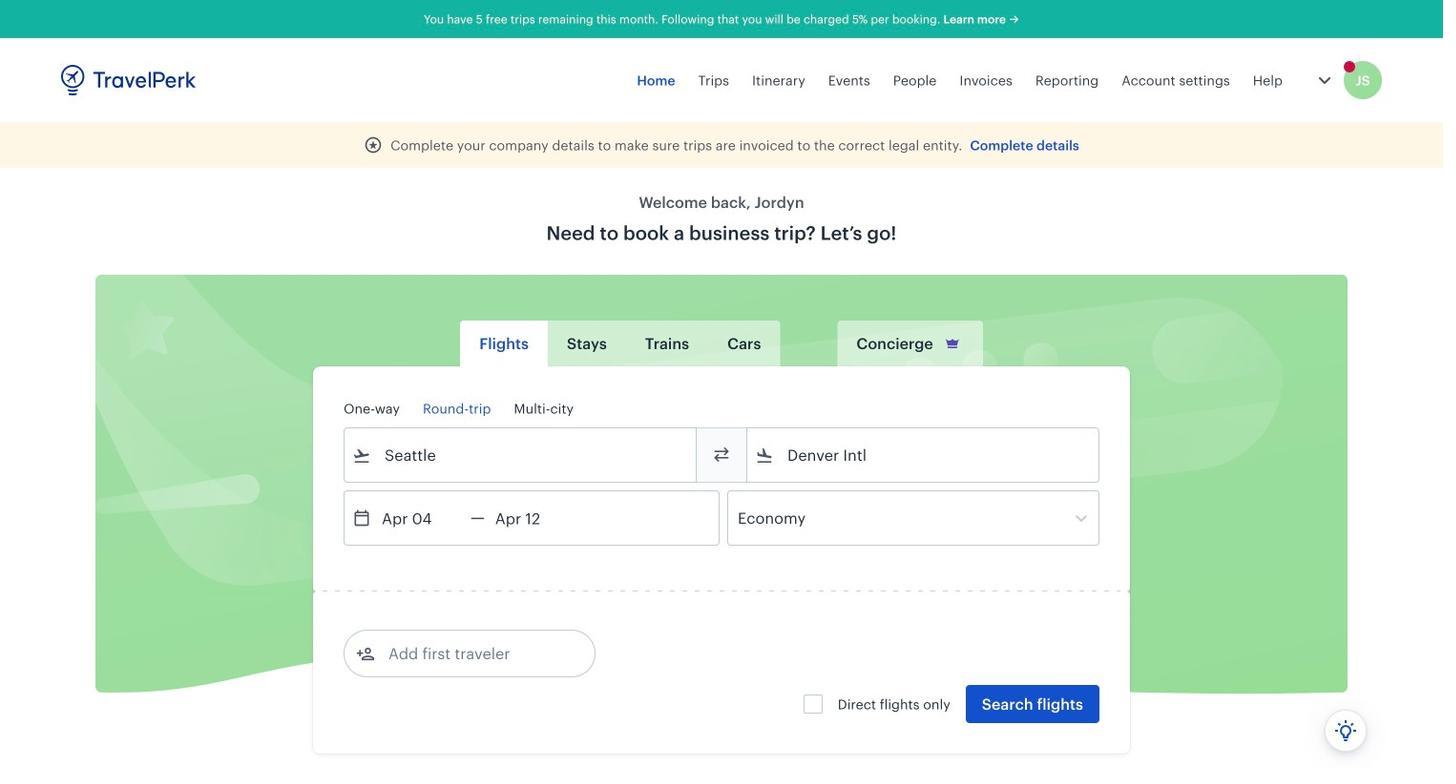 Task type: locate. For each thing, give the bounding box(es) containing it.
Add first traveler search field
[[375, 639, 574, 669]]

Return text field
[[485, 492, 584, 545]]

Depart text field
[[371, 492, 471, 545]]

From search field
[[371, 440, 671, 471]]



Task type: vqa. For each thing, say whether or not it's contained in the screenshot.
1st Air France image from the bottom
no



Task type: describe. For each thing, give the bounding box(es) containing it.
To search field
[[774, 440, 1074, 471]]



